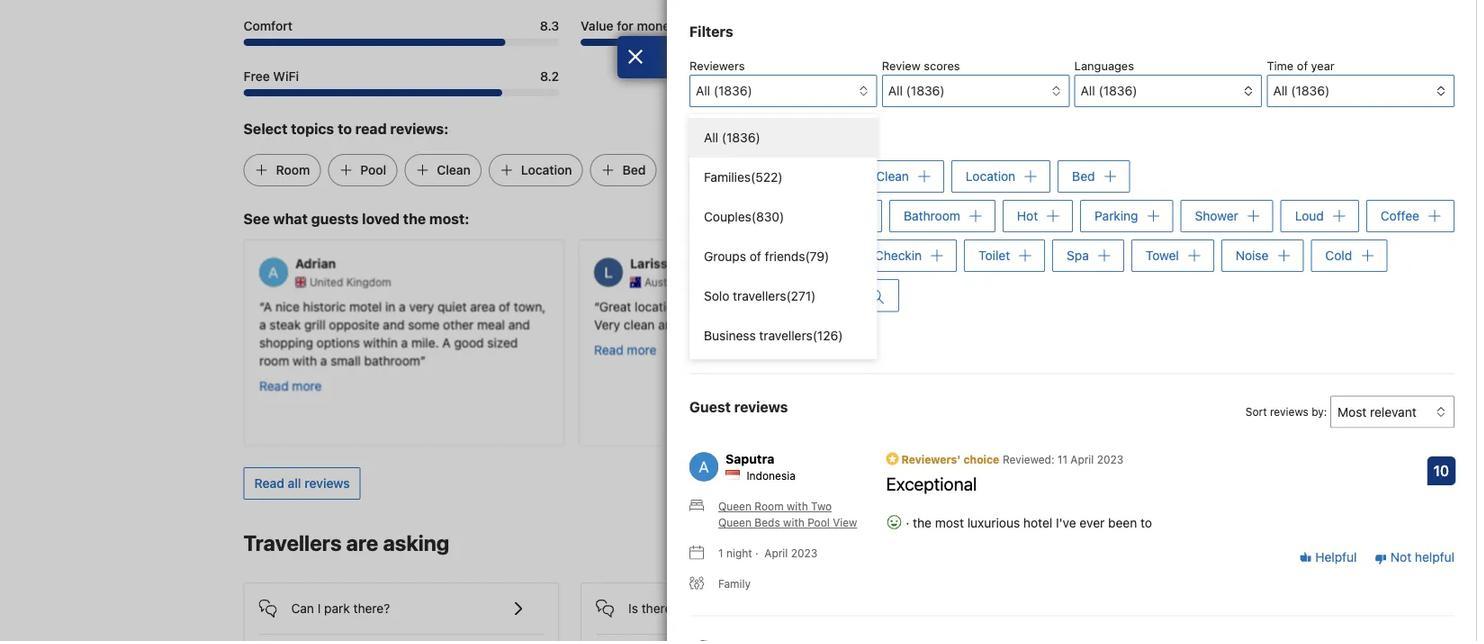 Task type: vqa. For each thing, say whether or not it's contained in the screenshot.


Task type: locate. For each thing, give the bounding box(es) containing it.
couples (830)
[[704, 209, 784, 224]]

filter reviews region
[[690, 21, 1455, 359]]

0 horizontal spatial more
[[292, 378, 321, 392]]

sort
[[1246, 405, 1267, 418]]

a left spa?
[[675, 601, 682, 616]]

of left "friends"
[[750, 249, 762, 264]]

see
[[244, 210, 270, 227]]

"
[[755, 316, 761, 331], [420, 352, 426, 367]]

0 vertical spatial read more
[[594, 342, 656, 356]]

(271)
[[786, 289, 816, 303]]

view up heat
[[790, 248, 818, 263]]

ever
[[1080, 515, 1105, 530]]

all for time of year
[[1274, 83, 1288, 98]]

2 all (1836) button from the left
[[882, 75, 1070, 107]]

0 vertical spatial a
[[263, 298, 272, 313]]

read more for " great location,  just south of downtown area. very clean and comfortable.
[[594, 342, 656, 356]]

with down shopping
[[292, 352, 317, 367]]

by:
[[1312, 405, 1327, 418]]

all (1836) down review scores
[[888, 83, 945, 98]]

0 horizontal spatial 2023
[[791, 547, 818, 559]]

read all reviews
[[254, 476, 350, 491]]

· right night
[[755, 547, 759, 559]]

0 horizontal spatial and
[[383, 316, 404, 331]]

all
[[288, 476, 301, 491]]

claude
[[965, 256, 1008, 271]]

1 horizontal spatial more
[[627, 342, 656, 356]]

spa?
[[686, 601, 713, 616]]

reviewed:
[[1003, 453, 1055, 465]]

coffee
[[1381, 208, 1420, 223]]

1 horizontal spatial all (1836) button
[[882, 75, 1070, 107]]

loved
[[362, 210, 400, 227]]

pool
[[360, 162, 387, 177], [808, 516, 830, 529]]

languages
[[1075, 59, 1134, 72]]

reviews right guest
[[734, 398, 788, 415]]

2023
[[1097, 453, 1124, 465], [791, 547, 818, 559]]

all (1836) for languages
[[1081, 83, 1138, 98]]

read more button for a nice historic motel in a very quiet area of town, a steak grill opposite and some other meal and shopping options within a mile. a good sized room with a small bathroom
[[259, 376, 321, 394]]

8.3
[[540, 18, 559, 33]]

pool down two
[[808, 516, 830, 529]]

1 horizontal spatial 2023
[[1097, 453, 1124, 465]]

two
[[811, 500, 832, 513]]

opposite
[[329, 316, 379, 331]]

to right topic on the top of page
[[767, 130, 778, 144]]

1 horizontal spatial pool
[[808, 516, 830, 529]]

groups of friends (79)
[[704, 249, 830, 264]]

1 vertical spatial read more
[[259, 378, 321, 392]]

loud
[[1295, 208, 1324, 223]]

with left two
[[787, 500, 808, 513]]

travellers for (271)
[[733, 289, 786, 303]]

0 horizontal spatial the
[[403, 210, 426, 227]]

read
[[594, 342, 623, 356], [259, 378, 288, 392], [254, 476, 284, 491]]

0 horizontal spatial read more
[[259, 378, 321, 392]]

0 vertical spatial read more button
[[594, 340, 656, 358]]

clean
[[437, 162, 471, 177], [876, 169, 909, 184]]

there?
[[353, 601, 390, 616]]

all (1836) button
[[690, 75, 877, 107], [882, 75, 1070, 107], [1075, 75, 1262, 107]]

travellers for (126)
[[759, 328, 813, 343]]

1 vertical spatial a
[[442, 334, 450, 349]]

1 vertical spatial read more button
[[259, 376, 321, 394]]

groups
[[704, 249, 746, 264]]

select left topics
[[244, 120, 288, 137]]

south
[[712, 298, 745, 313]]

" up the 'very'
[[594, 298, 599, 313]]

all (1836) button for reviewers
[[690, 75, 877, 107]]

can
[[291, 601, 314, 616]]

great
[[599, 298, 631, 313]]

april down beds
[[765, 547, 788, 559]]

there
[[642, 601, 672, 616]]

2 queen from the top
[[718, 516, 752, 529]]

1 horizontal spatial the
[[913, 515, 932, 530]]

of right south
[[748, 298, 760, 313]]

all down reviewers
[[696, 83, 710, 98]]

0 horizontal spatial april
[[765, 547, 788, 559]]

room up breakfast
[[704, 169, 737, 184]]

0 horizontal spatial to
[[338, 120, 352, 137]]

(1836) for reviewers
[[714, 83, 752, 98]]

1 vertical spatial 2023
[[791, 547, 818, 559]]

quiet
[[437, 298, 466, 313]]

reviews left by:
[[1270, 405, 1309, 418]]

to inside list of reviews region
[[1141, 515, 1152, 530]]

·
[[906, 515, 910, 530], [755, 547, 759, 559]]

0 horizontal spatial select
[[244, 120, 288, 137]]

1 horizontal spatial a
[[442, 334, 450, 349]]

this is a carousel with rotating slides. it displays featured reviews of the property. use next and previous buttons to navigate. region
[[229, 232, 1248, 453]]

3 and from the left
[[658, 316, 680, 331]]

a left nice
[[263, 298, 272, 313]]

of right area
[[498, 298, 510, 313]]

downtown
[[763, 298, 823, 313]]

2 " from the left
[[594, 298, 599, 313]]

" for " great location,  just south of downtown area. very clean and comfortable.
[[594, 298, 599, 313]]

clean up bathroom
[[876, 169, 909, 184]]

more down shopping
[[292, 378, 321, 392]]

all down time
[[1274, 83, 1288, 98]]

can i park there?
[[291, 601, 390, 616]]

0 horizontal spatial all (1836) button
[[690, 75, 877, 107]]

1 horizontal spatial ·
[[906, 515, 910, 530]]

0 vertical spatial travellers
[[733, 289, 786, 303]]

the left most
[[913, 515, 932, 530]]

with right beds
[[783, 516, 805, 529]]

" down mile.
[[420, 352, 426, 367]]

all (1836) down 'time of year' on the right of page
[[1274, 83, 1330, 98]]

clean up most:
[[437, 162, 471, 177]]

very
[[594, 316, 620, 331]]

all (1836) inside button
[[1274, 83, 1330, 98]]

0 vertical spatial more
[[627, 342, 656, 356]]

1 vertical spatial travellers
[[759, 328, 813, 343]]

1 horizontal spatial read more button
[[594, 340, 656, 358]]

and down town,
[[508, 316, 530, 331]]

all (1836) for reviewers
[[696, 83, 752, 98]]

reviews right all
[[305, 476, 350, 491]]

1 vertical spatial april
[[765, 547, 788, 559]]

2 horizontal spatial to
[[1141, 515, 1152, 530]]

2 horizontal spatial and
[[658, 316, 680, 331]]

1 horizontal spatial "
[[594, 298, 599, 313]]

(1836) for time of year
[[1291, 83, 1330, 98]]

the right loved
[[403, 210, 426, 227]]

(1836) down reviewers
[[714, 83, 752, 98]]

april right 11
[[1071, 453, 1094, 465]]

read more down the room
[[259, 378, 321, 392]]

travellers
[[733, 289, 786, 303], [759, 328, 813, 343]]

view right beds
[[833, 516, 857, 529]]

0 horizontal spatial "
[[259, 298, 263, 313]]

1 vertical spatial queen
[[718, 516, 752, 529]]

comfortable.
[[683, 316, 755, 331]]

(1836) down languages at the right top
[[1099, 83, 1138, 98]]

more down clean
[[627, 342, 656, 356]]

1 horizontal spatial reviews
[[734, 398, 788, 415]]

1 horizontal spatial "
[[755, 316, 761, 331]]

(1836) inside button
[[1291, 83, 1330, 98]]

i've
[[1056, 515, 1076, 530]]

1 vertical spatial more
[[292, 378, 321, 392]]

" left nice
[[259, 298, 263, 313]]

all (1836) button down scores
[[882, 75, 1070, 107]]

and inside " great location,  just south of downtown area. very clean and comfortable.
[[658, 316, 680, 331]]

park
[[324, 601, 350, 616]]

room inside queen room with two queen beds with pool view
[[755, 500, 784, 513]]

area.
[[826, 298, 855, 313]]

(1836) down review scores
[[906, 83, 945, 98]]

a left steak at left
[[259, 316, 266, 331]]

(1836) down 'time of year' on the right of page
[[1291, 83, 1330, 98]]

most
[[935, 515, 964, 530]]

read more for " a nice historic motel in a very quiet area of town, a steak grill opposite and some other meal and shopping options within a mile. a good sized room with a small bathroom
[[259, 378, 321, 392]]

0 horizontal spatial "
[[420, 352, 426, 367]]

· left most
[[906, 515, 910, 530]]

view
[[790, 248, 818, 263], [833, 516, 857, 529]]

town,
[[514, 298, 545, 313]]

0 vertical spatial read
[[594, 342, 623, 356]]

0 vertical spatial queen
[[718, 500, 752, 513]]

1 horizontal spatial and
[[508, 316, 530, 331]]

0 vertical spatial ·
[[906, 515, 910, 530]]

all (1836) down languages at the right top
[[1081, 83, 1138, 98]]

" inside " a nice historic motel in a very quiet area of town, a steak grill opposite and some other meal and shopping options within a mile. a good sized room with a small bathroom
[[259, 298, 263, 313]]

all (1836) for time of year
[[1274, 83, 1330, 98]]

3 all (1836) button from the left
[[1075, 75, 1262, 107]]

1 horizontal spatial select
[[690, 130, 724, 144]]

1 horizontal spatial to
[[767, 130, 778, 144]]

guests
[[311, 210, 359, 227]]

all (1836) button
[[1267, 75, 1455, 107]]

all for languages
[[1081, 83, 1095, 98]]

other
[[443, 316, 473, 331]]

most:
[[429, 210, 469, 227]]

with inside " a nice historic motel in a very quiet area of town, a steak grill opposite and some other meal and shopping options within a mile. a good sized room with a small bathroom
[[292, 352, 317, 367]]

all (1836) button up select a topic to search reviews:
[[690, 75, 877, 107]]

0 horizontal spatial clean
[[437, 162, 471, 177]]

read more down clean
[[594, 342, 656, 356]]

all (1836) button for languages
[[1075, 75, 1262, 107]]

can i park there? button
[[259, 583, 544, 619]]

historic
[[303, 298, 346, 313]]

of left year
[[1297, 59, 1308, 72]]

0 vertical spatial "
[[755, 316, 761, 331]]

pool down read
[[360, 162, 387, 177]]

room down topics
[[276, 162, 310, 177]]

to left read
[[338, 120, 352, 137]]

2023 down queen room with two queen beds with pool view
[[791, 547, 818, 559]]

very
[[409, 298, 434, 313]]

all (1836) down reviewers
[[696, 83, 752, 98]]

1 vertical spatial view
[[833, 516, 857, 529]]

select
[[244, 120, 288, 137], [690, 130, 724, 144]]

is there a spa? button
[[596, 583, 881, 619]]

1 vertical spatial read
[[259, 378, 288, 392]]

and down location,
[[658, 316, 680, 331]]

reviews: down free wifi 8.2 meter
[[390, 120, 449, 137]]

0 horizontal spatial read more button
[[259, 376, 321, 394]]

reviews
[[734, 398, 788, 415], [1270, 405, 1309, 418], [305, 476, 350, 491]]

night
[[727, 547, 752, 559]]

read more
[[594, 342, 656, 356], [259, 378, 321, 392]]

0 horizontal spatial view
[[790, 248, 818, 263]]

2023 right 11
[[1097, 453, 1124, 465]]

and down in
[[383, 316, 404, 331]]

beds
[[755, 516, 780, 529]]

1 vertical spatial the
[[913, 515, 932, 530]]

" right less
[[755, 316, 761, 331]]

read left all
[[254, 476, 284, 491]]

all inside all (1836) link
[[704, 130, 719, 145]]

8.2
[[540, 69, 559, 84]]

close image
[[628, 50, 644, 64]]

(1836)
[[714, 83, 752, 98], [906, 83, 945, 98], [1099, 83, 1138, 98], [1291, 83, 1330, 98], [722, 130, 761, 145]]

0 vertical spatial with
[[292, 352, 317, 367]]

kingdom
[[346, 275, 391, 288]]

1 horizontal spatial view
[[833, 516, 857, 529]]

helpful
[[1415, 550, 1455, 565]]

queen room with two queen beds with pool view link
[[690, 498, 865, 531]]

0 horizontal spatial reviews
[[305, 476, 350, 491]]

1 " from the left
[[259, 298, 263, 313]]

a right mile.
[[442, 334, 450, 349]]

reviewers
[[690, 59, 745, 72]]

0 horizontal spatial a
[[263, 298, 272, 313]]

read down the room
[[259, 378, 288, 392]]

read down the 'very'
[[594, 342, 623, 356]]

with
[[292, 352, 317, 367], [787, 500, 808, 513], [783, 516, 805, 529]]

1 horizontal spatial read more
[[594, 342, 656, 356]]

all (1836) button down languages at the right top
[[1075, 75, 1262, 107]]

room up beds
[[755, 500, 784, 513]]

1 vertical spatial pool
[[808, 516, 830, 529]]

pool inside queen room with two queen beds with pool view
[[808, 516, 830, 529]]

cold
[[1326, 248, 1353, 263]]

2 horizontal spatial room
[[755, 500, 784, 513]]

" great location,  just south of downtown area. very clean and comfortable.
[[594, 298, 855, 331]]

comfort
[[244, 18, 293, 33]]

choice
[[964, 453, 1000, 465]]

select left topic on the top of page
[[690, 130, 724, 144]]

all for reviewers
[[696, 83, 710, 98]]

family
[[718, 577, 751, 590]]

read more button down clean
[[594, 340, 656, 358]]

to right been
[[1141, 515, 1152, 530]]

11
[[1058, 453, 1068, 465]]

0 horizontal spatial ·
[[755, 547, 759, 559]]

" inside " great location,  just south of downtown area. very clean and comfortable.
[[594, 298, 599, 313]]

value for money
[[581, 18, 677, 33]]

0 vertical spatial april
[[1071, 453, 1094, 465]]

2 horizontal spatial reviews
[[1270, 405, 1309, 418]]

read all reviews button
[[244, 467, 361, 500]]

all down languages at the right top
[[1081, 83, 1095, 98]]

comfort 8.3 meter
[[244, 39, 559, 46]]

2 horizontal spatial all (1836) button
[[1075, 75, 1262, 107]]

is there a spa?
[[629, 601, 713, 616]]

topic
[[737, 130, 764, 144]]

all inside all (1836) button
[[1274, 83, 1288, 98]]

view inside queen room with two queen beds with pool view
[[833, 516, 857, 529]]

reviews: right search
[[821, 130, 866, 144]]

all down review
[[888, 83, 903, 98]]

0 horizontal spatial bed
[[623, 162, 646, 177]]

options
[[316, 334, 359, 349]]

0 vertical spatial pool
[[360, 162, 387, 177]]

a
[[727, 130, 734, 144], [399, 298, 405, 313], [259, 316, 266, 331], [401, 334, 408, 349], [320, 352, 327, 367], [675, 601, 682, 616]]

1 all (1836) button from the left
[[690, 75, 877, 107]]

all for review scores
[[888, 83, 903, 98]]

more for " great location,  just south of downtown area. very clean and comfortable.
[[627, 342, 656, 356]]

0 horizontal spatial reviews:
[[390, 120, 449, 137]]

read for " a nice historic motel in a very quiet area of town, a steak grill opposite and some other meal and shopping options within a mile. a good sized room with a small bathroom
[[259, 378, 288, 392]]

checkin
[[875, 248, 922, 263]]

all left topic on the top of page
[[704, 130, 719, 145]]

read more button down the room
[[259, 376, 321, 394]]



Task type: describe. For each thing, give the bounding box(es) containing it.
1 horizontal spatial reviews:
[[821, 130, 866, 144]]

a left small
[[320, 352, 327, 367]]

helpful button
[[1300, 548, 1357, 566]]

money
[[637, 18, 677, 33]]

select a topic to search reviews:
[[690, 130, 866, 144]]

united kingdom
[[309, 275, 391, 288]]

read for " great location,  just south of downtown area. very clean and comfortable.
[[594, 342, 623, 356]]

of inside " great location,  just south of downtown area. very clean and comfortable.
[[748, 298, 760, 313]]

luxembourg
[[979, 275, 1042, 288]]

a left mile.
[[401, 334, 408, 349]]

(79)
[[805, 249, 830, 264]]

0 horizontal spatial room
[[276, 162, 310, 177]]

1 horizontal spatial room
[[704, 169, 737, 184]]

solo
[[704, 289, 730, 303]]

select for select a topic to search reviews:
[[690, 130, 724, 144]]

(126)
[[813, 328, 843, 343]]

luxembourg image
[[965, 276, 976, 287]]

adrian
[[295, 256, 336, 271]]

australia image
[[630, 276, 641, 287]]

1 vertical spatial with
[[787, 500, 808, 513]]

united kingdom image
[[295, 276, 306, 287]]

10
[[1434, 462, 1450, 479]]

all (1836) for review scores
[[888, 83, 945, 98]]

breakfast
[[704, 208, 759, 223]]

more for " a nice historic motel in a very quiet area of town, a steak grill opposite and some other meal and shopping options within a mile. a good sized room with a small bathroom
[[292, 378, 321, 392]]

area
[[470, 298, 495, 313]]

sort reviews by:
[[1246, 405, 1327, 418]]

clean
[[623, 316, 655, 331]]

reviews for guest
[[734, 398, 788, 415]]

reviews for sort
[[1270, 405, 1309, 418]]

1 queen from the top
[[718, 500, 752, 513]]

time of year
[[1267, 59, 1335, 72]]

1 and from the left
[[383, 316, 404, 331]]

indonesia
[[747, 469, 796, 482]]

some
[[408, 316, 439, 331]]

filters
[[690, 23, 733, 40]]

towel
[[1146, 248, 1179, 263]]

for
[[617, 18, 634, 33]]

" a nice historic motel in a very quiet area of town, a steak grill opposite and some other meal and shopping options within a mile. a good sized room with a small bathroom
[[259, 298, 545, 367]]

all (1836) up families
[[704, 130, 761, 145]]

1 horizontal spatial bed
[[1072, 169, 1095, 184]]

of inside " a nice historic motel in a very quiet area of town, a steak grill opposite and some other meal and shopping options within a mile. a good sized room with a small bathroom
[[498, 298, 510, 313]]

0 vertical spatial 2023
[[1097, 453, 1124, 465]]

free wifi 8.2 meter
[[244, 89, 559, 96]]

see what guests loved the most:
[[244, 210, 469, 227]]

noise
[[1236, 248, 1269, 263]]

1 horizontal spatial clean
[[876, 169, 909, 184]]

reviews inside button
[[305, 476, 350, 491]]

not helpful
[[1388, 550, 1455, 565]]

(1836) up families (522)
[[722, 130, 761, 145]]

solo travellers (271)
[[704, 289, 816, 303]]

show less
[[690, 328, 748, 342]]

families
[[704, 170, 751, 185]]

parking
[[1095, 208, 1139, 223]]

helpful
[[1312, 550, 1357, 565]]

toilet
[[979, 248, 1010, 263]]

motel
[[349, 298, 382, 313]]

what
[[273, 210, 308, 227]]

all (1836) link
[[690, 118, 877, 158]]

mile.
[[411, 334, 439, 349]]

(830)
[[752, 209, 784, 224]]

location,
[[634, 298, 684, 313]]

scored 10 element
[[1427, 456, 1456, 485]]

value for money 8.1 meter
[[581, 39, 897, 46]]

not
[[1391, 550, 1412, 565]]

topics
[[291, 120, 334, 137]]

in
[[385, 298, 395, 313]]

a left topic on the top of page
[[727, 130, 734, 144]]

value
[[581, 18, 614, 33]]

1 vertical spatial ·
[[755, 547, 759, 559]]

2 vertical spatial read
[[254, 476, 284, 491]]

" for " a nice historic motel in a very quiet area of town, a steak grill opposite and some other meal and shopping options within a mile. a good sized room with a small bathroom
[[259, 298, 263, 313]]

all (1836) button for review scores
[[882, 75, 1070, 107]]

business travellers (126)
[[704, 328, 843, 343]]

2 and from the left
[[508, 316, 530, 331]]

0 vertical spatial view
[[790, 248, 818, 263]]

united
[[309, 275, 343, 288]]

2 vertical spatial with
[[783, 516, 805, 529]]

luxurious
[[968, 515, 1020, 530]]

(1836) for languages
[[1099, 83, 1138, 98]]

reviewers'
[[902, 453, 961, 465]]

1
[[718, 547, 723, 559]]

travellers are asking
[[244, 530, 450, 555]]

families (522)
[[704, 170, 783, 185]]

review
[[882, 59, 921, 72]]

read
[[355, 120, 387, 137]]

i
[[318, 601, 321, 616]]

· the most luxurious hotel i've ever been to
[[903, 515, 1152, 530]]

been
[[1108, 515, 1137, 530]]

a inside button
[[675, 601, 682, 616]]

free wifi
[[244, 69, 299, 84]]

bathroom
[[904, 208, 961, 223]]

select for select topics to read reviews:
[[244, 120, 288, 137]]

sized
[[487, 334, 518, 349]]

read more button for great location,  just south of downtown area. very clean and comfortable.
[[594, 340, 656, 358]]

list of reviews region
[[679, 428, 1466, 641]]

small
[[330, 352, 360, 367]]

(522)
[[751, 170, 783, 185]]

bathroom
[[364, 352, 420, 367]]

0 horizontal spatial location
[[521, 162, 572, 177]]

the inside list of reviews region
[[913, 515, 932, 530]]

review scores
[[882, 59, 960, 72]]

shopping
[[259, 334, 313, 349]]

guest reviews
[[690, 398, 788, 415]]

wifi
[[273, 69, 299, 84]]

a right in
[[399, 298, 405, 313]]

1 horizontal spatial april
[[1071, 453, 1094, 465]]

select topics to read reviews:
[[244, 120, 449, 137]]

0 vertical spatial the
[[403, 210, 426, 227]]

heat
[[785, 288, 812, 303]]

room
[[259, 352, 289, 367]]

1 vertical spatial "
[[420, 352, 426, 367]]

(1836) for review scores
[[906, 83, 945, 98]]

within
[[363, 334, 397, 349]]

spa
[[1067, 248, 1089, 263]]

are
[[346, 530, 378, 555]]

0 horizontal spatial pool
[[360, 162, 387, 177]]

1 night · april 2023
[[718, 547, 818, 559]]

australia
[[644, 275, 688, 288]]

meal
[[477, 316, 505, 331]]

1 horizontal spatial location
[[966, 169, 1016, 184]]

hotel
[[1024, 515, 1053, 530]]



